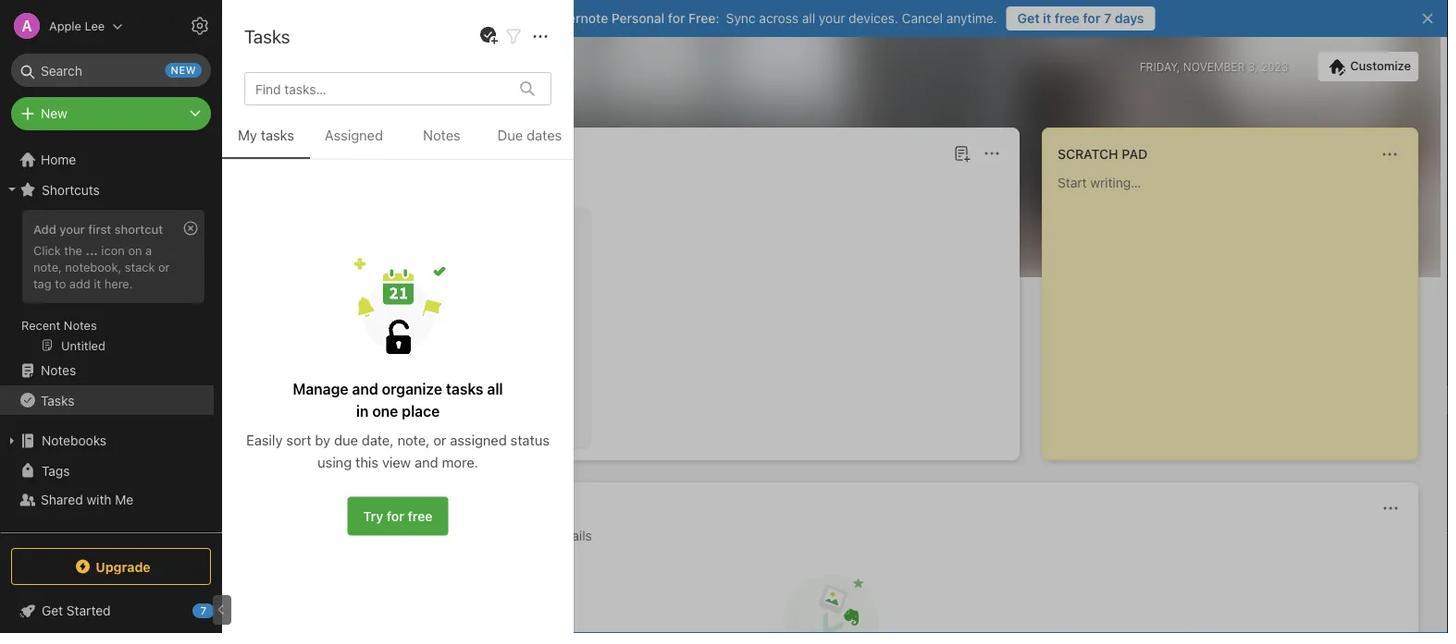 Task type: describe. For each thing, give the bounding box(es) containing it.
tasks inside button
[[261, 127, 294, 143]]

Find tasks… text field
[[248, 74, 509, 104]]

good morning, apple!
[[244, 56, 421, 77]]

documents
[[407, 529, 475, 544]]

free for it
[[1055, 11, 1080, 26]]

status
[[511, 433, 550, 449]]

Filter tasks field
[[502, 24, 525, 48]]

started
[[67, 604, 111, 619]]

click
[[33, 243, 61, 257]]

scratch
[[1058, 147, 1118, 162]]

cancel
[[902, 11, 943, 26]]

in
[[356, 403, 369, 420]]

a
[[145, 243, 152, 257]]

get it free for 7 days button
[[1006, 6, 1155, 31]]

tasks inside "manage and organize tasks all in one place"
[[446, 380, 483, 398]]

here.
[[104, 276, 133, 290]]

more actions and view options image
[[529, 25, 551, 48]]

new button
[[11, 97, 211, 130]]

november
[[1183, 60, 1245, 73]]

notes link
[[0, 356, 214, 386]]

try for free button
[[347, 497, 448, 536]]

documents tab
[[407, 529, 475, 548]]

2 tab from the top
[[259, 529, 319, 548]]

manage
[[293, 380, 348, 398]]

free:
[[689, 11, 720, 26]]

...
[[86, 243, 98, 257]]

evernote
[[554, 11, 608, 26]]

all inside "manage and organize tasks all in one place"
[[487, 380, 503, 398]]

tasks button
[[0, 386, 214, 415]]

personal
[[612, 11, 665, 26]]

1 horizontal spatial all
[[802, 11, 815, 26]]

notes down recent notes
[[41, 363, 76, 378]]

with
[[87, 493, 112, 508]]

notebooks
[[42, 434, 106, 449]]

due dates button
[[486, 124, 574, 159]]

this
[[355, 455, 378, 471]]

or for ...
[[158, 260, 170, 274]]

customize
[[1350, 59, 1411, 73]]

lee
[[85, 19, 105, 33]]

add
[[33, 222, 56, 236]]

scratch pad
[[1058, 147, 1148, 162]]

assigned button
[[310, 124, 398, 159]]

tree containing home
[[0, 145, 222, 567]]

expand notebooks image
[[5, 434, 19, 449]]

just
[[275, 422, 297, 435]]

home
[[41, 152, 76, 167]]

Account field
[[0, 7, 123, 44]]

0 horizontal spatial your
[[59, 222, 85, 236]]

More actions and view options field
[[525, 24, 551, 48]]

0 horizontal spatial for
[[387, 509, 404, 524]]

notes left the due
[[423, 127, 461, 143]]

and inside "manage and organize tasks all in one place"
[[352, 380, 378, 398]]

my tasks button
[[222, 124, 310, 159]]

tags
[[42, 463, 70, 479]]

due
[[334, 433, 358, 449]]

try for try for free
[[363, 509, 383, 524]]

manage and organize tasks all in one place
[[293, 380, 503, 420]]

my tasks
[[238, 127, 294, 143]]

morning,
[[293, 56, 365, 77]]

try evernote personal for free: sync across all your devices. cancel anytime.
[[531, 11, 997, 26]]

anytime.
[[946, 11, 997, 26]]

click the ...
[[33, 243, 98, 257]]

Help and Learning task checklist field
[[0, 597, 222, 626]]

Search text field
[[24, 54, 198, 87]]

group containing add your first shortcut
[[0, 204, 214, 364]]

note, inside 'easily sort by due date, note, or assigned status using this view and more.'
[[397, 433, 430, 449]]

using
[[318, 455, 352, 471]]

organize
[[382, 380, 442, 398]]

easily sort by due date, note, or assigned status using this view and more.
[[246, 433, 550, 471]]

assigned
[[450, 433, 507, 449]]

friday, november 3, 2023
[[1140, 60, 1288, 73]]

0 vertical spatial tasks
[[244, 25, 290, 47]]

on
[[128, 243, 142, 257]]

due
[[498, 127, 523, 143]]

stack
[[125, 260, 155, 274]]

3,
[[1248, 60, 1258, 73]]

just now
[[275, 422, 322, 435]]

shortcuts
[[42, 182, 100, 197]]

it inside icon on a note, notebook, stack or tag to add it here.
[[94, 276, 101, 290]]

for for free:
[[668, 11, 685, 26]]

recently captured
[[259, 501, 398, 516]]

icon
[[101, 243, 125, 257]]

try for free
[[363, 509, 433, 524]]

tag
[[33, 276, 51, 290]]



Task type: vqa. For each thing, say whether or not it's contained in the screenshot.
...
yes



Task type: locate. For each thing, give the bounding box(es) containing it.
0 horizontal spatial get
[[42, 604, 63, 619]]

friday,
[[1140, 60, 1180, 73]]

get for get it free for 7 days
[[1018, 11, 1040, 26]]

notes button
[[398, 124, 486, 159], [255, 143, 325, 165]]

1 horizontal spatial try
[[531, 11, 550, 26]]

home link
[[0, 145, 222, 175]]

add your first shortcut
[[33, 222, 163, 236]]

shortcuts button
[[0, 175, 214, 204]]

tab down recently
[[259, 529, 319, 548]]

click to collapse image
[[215, 600, 229, 622]]

get inside button
[[1018, 11, 1040, 26]]

tasks up good
[[244, 25, 290, 47]]

0 vertical spatial tasks
[[261, 127, 294, 143]]

add
[[69, 276, 91, 290]]

0 horizontal spatial all
[[487, 380, 503, 398]]

images
[[341, 529, 385, 544]]

group
[[0, 204, 214, 364]]

all up assigned
[[487, 380, 503, 398]]

1 vertical spatial get
[[42, 604, 63, 619]]

settings image
[[189, 15, 211, 37]]

pad
[[1122, 147, 1148, 162]]

1 horizontal spatial it
[[1043, 11, 1051, 26]]

new
[[41, 106, 67, 121]]

emails tab
[[553, 529, 592, 548]]

it inside button
[[1043, 11, 1051, 26]]

the
[[64, 243, 82, 257]]

notes down my tasks
[[259, 146, 302, 161]]

1 vertical spatial all
[[487, 380, 503, 398]]

apple lee
[[49, 19, 105, 33]]

one
[[372, 403, 398, 420]]

shortcut
[[114, 222, 163, 236]]

recently captured button
[[255, 498, 398, 520]]

1 horizontal spatial note,
[[397, 433, 430, 449]]

note, up view
[[397, 433, 430, 449]]

sort
[[286, 433, 311, 449]]

tab down the my tasks button
[[259, 174, 301, 192]]

tasks right my
[[261, 127, 294, 143]]

more.
[[442, 455, 478, 471]]

upgrade
[[96, 560, 151, 575]]

notebooks link
[[0, 427, 214, 456]]

note,
[[33, 260, 62, 274], [397, 433, 430, 449]]

1 horizontal spatial tasks
[[446, 380, 483, 398]]

my
[[238, 127, 257, 143]]

it
[[1043, 11, 1051, 26], [94, 276, 101, 290]]

recent notes
[[21, 318, 97, 332]]

days
[[1115, 11, 1144, 26]]

your up "the"
[[59, 222, 85, 236]]

1 horizontal spatial or
[[433, 433, 446, 449]]

devices.
[[849, 11, 898, 26]]

1 horizontal spatial 7
[[1104, 11, 1111, 26]]

free up documents
[[408, 509, 433, 524]]

it right the anytime. at the right top
[[1043, 11, 1051, 26]]

or
[[158, 260, 170, 274], [433, 433, 446, 449]]

new
[[171, 64, 196, 76]]

try inside button
[[363, 509, 383, 524]]

7 inside help and learning task checklist field
[[201, 606, 207, 618]]

tasks right organize
[[446, 380, 483, 398]]

note, inside icon on a note, notebook, stack or tag to add it here.
[[33, 260, 62, 274]]

first
[[88, 222, 111, 236]]

place
[[402, 403, 440, 420]]

0 horizontal spatial it
[[94, 276, 101, 290]]

notes button left the due
[[398, 124, 486, 159]]

0 vertical spatial tab
[[259, 174, 301, 192]]

or up more.
[[433, 433, 446, 449]]

0 vertical spatial get
[[1018, 11, 1040, 26]]

1 horizontal spatial for
[[668, 11, 685, 26]]

1 vertical spatial note,
[[397, 433, 430, 449]]

easily
[[246, 433, 283, 449]]

tasks
[[244, 25, 290, 47], [41, 393, 74, 408]]

7 left click to collapse icon
[[201, 606, 207, 618]]

1 horizontal spatial notes button
[[398, 124, 486, 159]]

2 horizontal spatial for
[[1083, 11, 1101, 26]]

7 inside button
[[1104, 11, 1111, 26]]

0 horizontal spatial note,
[[33, 260, 62, 274]]

1 vertical spatial and
[[415, 455, 438, 471]]

1 horizontal spatial and
[[415, 455, 438, 471]]

2023
[[1261, 60, 1288, 73]]

note, down the click
[[33, 260, 62, 274]]

0 vertical spatial note,
[[33, 260, 62, 274]]

emails
[[553, 529, 592, 544]]

get for get started
[[42, 604, 63, 619]]

free for for
[[408, 509, 433, 524]]

0 horizontal spatial tasks
[[261, 127, 294, 143]]

0 vertical spatial and
[[352, 380, 378, 398]]

1 vertical spatial 7
[[201, 606, 207, 618]]

1 horizontal spatial tasks
[[244, 25, 290, 47]]

icon on a note, notebook, stack or tag to add it here.
[[33, 243, 170, 290]]

tasks inside button
[[41, 393, 74, 408]]

or right stack
[[158, 260, 170, 274]]

and up in
[[352, 380, 378, 398]]

1 horizontal spatial free
[[1055, 11, 1080, 26]]

for
[[668, 11, 685, 26], [1083, 11, 1101, 26], [387, 509, 404, 524]]

to
[[55, 276, 66, 290]]

1 vertical spatial or
[[433, 433, 446, 449]]

for for 7
[[1083, 11, 1101, 26]]

good
[[244, 56, 289, 77]]

recent
[[21, 318, 60, 332]]

1 vertical spatial your
[[59, 222, 85, 236]]

free left days
[[1055, 11, 1080, 26]]

recently
[[259, 501, 325, 516]]

and inside 'easily sort by due date, note, or assigned status using this view and more.'
[[415, 455, 438, 471]]

your
[[819, 11, 845, 26], [59, 222, 85, 236]]

all right across
[[802, 11, 815, 26]]

tasks up notebooks
[[41, 393, 74, 408]]

1 horizontal spatial get
[[1018, 11, 1040, 26]]

across
[[759, 11, 799, 26]]

or inside icon on a note, notebook, stack or tag to add it here.
[[158, 260, 170, 274]]

tab list containing images
[[248, 529, 1415, 548]]

1 vertical spatial tab
[[259, 529, 319, 548]]

notes
[[423, 127, 461, 143], [259, 146, 302, 161], [64, 318, 97, 332], [41, 363, 76, 378]]

0 vertical spatial 7
[[1104, 11, 1111, 26]]

view
[[382, 455, 411, 471]]

me
[[115, 493, 133, 508]]

0 vertical spatial or
[[158, 260, 170, 274]]

get
[[1018, 11, 1040, 26], [42, 604, 63, 619]]

0 horizontal spatial try
[[363, 509, 383, 524]]

0 horizontal spatial or
[[158, 260, 170, 274]]

0 horizontal spatial notes button
[[255, 143, 325, 165]]

1 vertical spatial try
[[363, 509, 383, 524]]

apple!
[[369, 56, 421, 77]]

get right the anytime. at the right top
[[1018, 11, 1040, 26]]

try up images
[[363, 509, 383, 524]]

shared with me
[[41, 493, 133, 508]]

tags button
[[0, 456, 214, 486]]

or for manage and organize tasks all in one place
[[433, 433, 446, 449]]

1 tab from the top
[[259, 174, 301, 192]]

try right filter tasks field at the left top of page
[[531, 11, 550, 26]]

get left started at the bottom of page
[[42, 604, 63, 619]]

and right view
[[415, 455, 438, 471]]

new task image
[[477, 25, 500, 47]]

0 vertical spatial try
[[531, 11, 550, 26]]

upgrade button
[[11, 549, 211, 586]]

notes button left assigned
[[255, 143, 325, 165]]

Start writing… text field
[[1058, 175, 1417, 445]]

7
[[1104, 11, 1111, 26], [201, 606, 207, 618]]

notes right "recent"
[[64, 318, 97, 332]]

1 vertical spatial it
[[94, 276, 101, 290]]

try for try evernote personal for free: sync across all your devices. cancel anytime.
[[531, 11, 550, 26]]

0 horizontal spatial 7
[[201, 606, 207, 618]]

0 vertical spatial free
[[1055, 11, 1080, 26]]

tab list
[[248, 529, 1415, 548]]

customize button
[[1318, 52, 1419, 81]]

shared
[[41, 493, 83, 508]]

notebook,
[[65, 260, 121, 274]]

by
[[315, 433, 330, 449]]

0 horizontal spatial free
[[408, 509, 433, 524]]

1 vertical spatial tasks
[[41, 393, 74, 408]]

1 vertical spatial tasks
[[446, 380, 483, 398]]

0 vertical spatial it
[[1043, 11, 1051, 26]]

0 vertical spatial all
[[802, 11, 815, 26]]

scratch pad button
[[1054, 143, 1148, 166]]

apple
[[49, 19, 81, 33]]

1 horizontal spatial your
[[819, 11, 845, 26]]

0 vertical spatial your
[[819, 11, 845, 26]]

1 vertical spatial free
[[408, 509, 433, 524]]

due dates
[[498, 127, 562, 143]]

filter tasks image
[[502, 25, 525, 48]]

7 left days
[[1104, 11, 1111, 26]]

tree
[[0, 145, 222, 567]]

new search field
[[24, 54, 202, 87]]

tab
[[259, 174, 301, 192], [259, 529, 319, 548]]

or inside 'easily sort by due date, note, or assigned status using this view and more.'
[[433, 433, 446, 449]]

get it free for 7 days
[[1018, 11, 1144, 26]]

get inside help and learning task checklist field
[[42, 604, 63, 619]]

it down notebook,
[[94, 276, 101, 290]]

images tab
[[341, 529, 385, 548]]

now
[[300, 422, 322, 435]]

shared with me link
[[0, 486, 214, 515]]

date,
[[362, 433, 394, 449]]

your left devices.
[[819, 11, 845, 26]]

0 horizontal spatial tasks
[[41, 393, 74, 408]]

captured
[[328, 501, 398, 516]]

sync
[[726, 11, 756, 26]]

0 horizontal spatial and
[[352, 380, 378, 398]]

get started
[[42, 604, 111, 619]]



